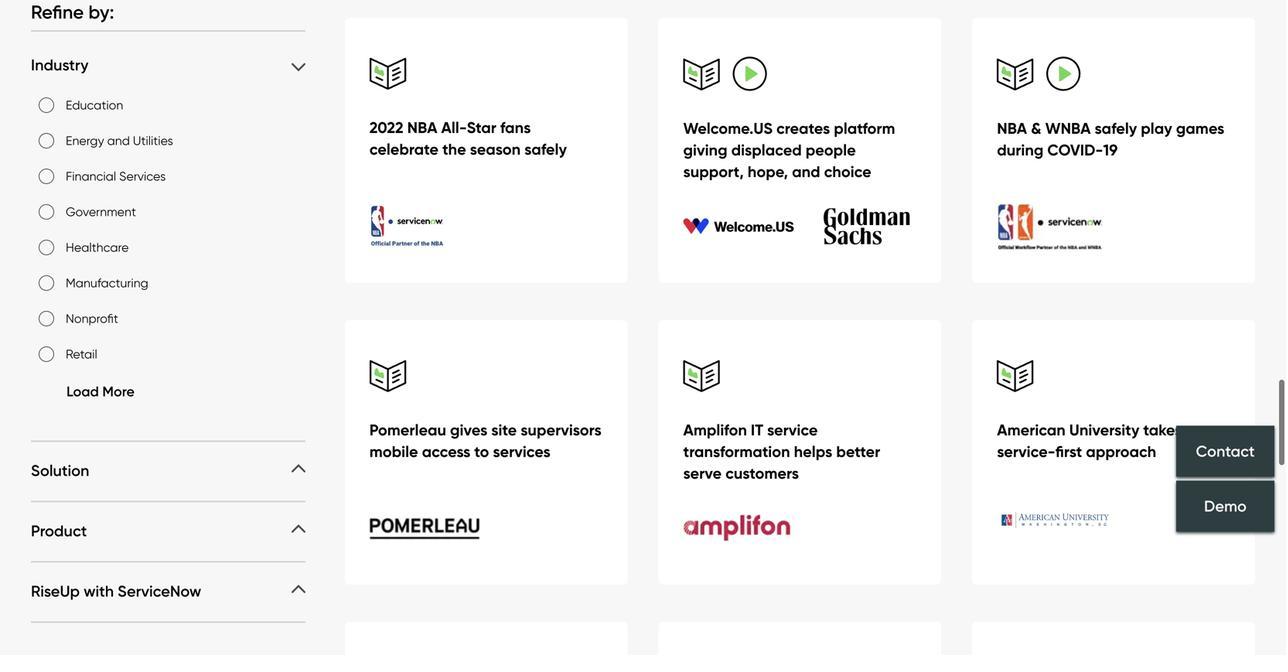 Task type: locate. For each thing, give the bounding box(es) containing it.
financial
[[66, 169, 116, 184]]

1 welcome.us – servicenow – customer story image from the left
[[683, 204, 794, 249]]

and
[[107, 133, 130, 148], [792, 162, 821, 181]]

1 vertical spatial safely
[[525, 139, 567, 159]]

amplifon image
[[683, 504, 800, 552]]

nba up celebrate
[[407, 118, 438, 137]]

0 horizontal spatial nba
[[407, 118, 438, 137]]

utilities
[[133, 133, 173, 148]]

0 horizontal spatial safely
[[525, 139, 567, 159]]

&
[[1031, 119, 1042, 138]]

load more button
[[39, 380, 135, 404]]

nba up the during
[[997, 119, 1027, 138]]

government
[[66, 204, 136, 219]]

safely up 19
[[1095, 119, 1137, 138]]

riseup with servicenow
[[31, 582, 201, 601]]

0 horizontal spatial welcome.us – servicenow – customer story image
[[683, 204, 794, 249]]

site
[[491, 420, 517, 440]]

nba & wnba safely play games during covid-19
[[997, 119, 1225, 160]]

gives
[[450, 420, 488, 440]]

safely down fans
[[525, 139, 567, 159]]

services
[[493, 442, 551, 461]]

solution
[[31, 461, 89, 481]]

amplifon it service transformation helps better serve customers
[[683, 420, 881, 483]]

nba inside 2022 nba all-star fans celebrate the season safely
[[407, 118, 438, 137]]

during
[[997, 140, 1044, 160]]

riseup
[[31, 582, 80, 601]]

with
[[84, 582, 114, 601]]

manufacturing
[[66, 276, 148, 291]]

better
[[837, 442, 881, 461]]

the
[[442, 139, 466, 159]]

energy and utilities option
[[39, 133, 54, 149]]

energy and utilities
[[66, 133, 173, 148]]

2022
[[370, 118, 404, 137]]

fans
[[500, 118, 531, 137]]

american
[[997, 420, 1066, 440]]

people
[[806, 140, 856, 160]]

support,
[[683, 162, 744, 181]]

star
[[467, 118, 497, 137]]

0 horizontal spatial and
[[107, 133, 130, 148]]

education
[[66, 98, 123, 113]]

welcome.us – servicenow – customer story image down support,
[[683, 204, 794, 249]]

1 horizontal spatial nba
[[997, 119, 1027, 138]]

1 vertical spatial and
[[792, 162, 821, 181]]

load more
[[67, 383, 135, 400]]

service-
[[997, 442, 1056, 461]]

0 vertical spatial safely
[[1095, 119, 1137, 138]]

and inside the welcome.us creates platform giving displaced people support, hope, and choice
[[792, 162, 821, 181]]

supervisors
[[521, 420, 602, 440]]

retail
[[66, 347, 97, 362]]

refine by:
[[31, 0, 114, 24]]

nba
[[407, 118, 438, 137], [997, 119, 1027, 138]]

solution button
[[31, 461, 305, 481]]

1 horizontal spatial safely
[[1095, 119, 1137, 138]]

and right energy
[[107, 133, 130, 148]]

and down people
[[792, 162, 821, 181]]

games
[[1176, 119, 1225, 138]]

a
[[1186, 420, 1196, 440]]

american university image
[[997, 470, 1113, 586]]

safely
[[1095, 119, 1137, 138], [525, 139, 567, 159]]

1 horizontal spatial welcome.us – servicenow – customer story image
[[800, 204, 911, 249]]

welcome.us – servicenow – customer story image
[[683, 204, 794, 249], [800, 204, 911, 249]]

product button
[[31, 521, 305, 541]]

2022 nba all-star fans celebrate the season safely
[[370, 118, 567, 159]]

approach
[[1086, 442, 1157, 461]]

amplifon
[[683, 420, 747, 440]]

nba all-star – servicenow – customer story image
[[370, 202, 486, 251]]

19
[[1104, 140, 1118, 160]]

welcome.us – servicenow – customer story image down the choice
[[800, 204, 911, 249]]

1 horizontal spatial and
[[792, 162, 821, 181]]

financial services option
[[39, 169, 54, 184]]

more
[[102, 383, 135, 400]]

pomerleau
[[370, 420, 446, 440]]



Task type: vqa. For each thing, say whether or not it's contained in the screenshot.
'Demo'
no



Task type: describe. For each thing, give the bounding box(es) containing it.
creates
[[777, 119, 830, 138]]

serve
[[683, 464, 722, 483]]

industry button
[[31, 55, 305, 75]]

transformation
[[683, 442, 790, 461]]

healthcare
[[66, 240, 129, 255]]

season
[[470, 139, 521, 159]]

education option
[[39, 98, 54, 113]]

it
[[751, 420, 764, 440]]

industry
[[31, 55, 88, 75]]

helps
[[794, 442, 833, 461]]

2 welcome.us – servicenow – customer story image from the left
[[800, 204, 911, 249]]

services
[[119, 169, 166, 184]]

american university takes a service-first approach
[[997, 420, 1196, 461]]

nonprofit option
[[39, 311, 54, 327]]

play
[[1141, 119, 1173, 138]]

healthcare option
[[39, 240, 54, 255]]

customers
[[726, 464, 799, 483]]

financial services
[[66, 169, 166, 184]]

welcome.us creates platform giving displaced people support, hope, and choice
[[683, 119, 895, 181]]

energy
[[66, 133, 104, 148]]

choice
[[824, 162, 872, 181]]

hope,
[[748, 162, 788, 181]]

refine
[[31, 0, 84, 24]]

government option
[[39, 204, 54, 220]]

0 vertical spatial and
[[107, 133, 130, 148]]

pomerleau gives site supervisors mobile access to services
[[370, 420, 602, 461]]

to
[[474, 442, 489, 461]]

nba inside nba & wnba safely play games during covid-19
[[997, 119, 1027, 138]]

all-
[[441, 118, 467, 137]]

nba image
[[997, 202, 1113, 251]]

servicenow
[[118, 582, 201, 601]]

access
[[422, 442, 471, 461]]

first
[[1056, 442, 1083, 461]]

platform
[[834, 119, 895, 138]]

covid-
[[1048, 140, 1104, 160]]

university
[[1070, 420, 1140, 440]]

displaced
[[731, 140, 802, 160]]

load
[[67, 383, 99, 400]]

welcome.us
[[683, 119, 773, 138]]

celebrate
[[370, 139, 439, 159]]

by:
[[88, 0, 114, 24]]

mobile
[[370, 442, 418, 461]]

safely inside 2022 nba all-star fans celebrate the season safely
[[525, 139, 567, 159]]

retail option
[[39, 347, 54, 362]]

takes
[[1144, 420, 1182, 440]]

nonprofit
[[66, 311, 118, 326]]

product
[[31, 522, 87, 541]]

service
[[767, 420, 818, 440]]

riseup with servicenow button
[[31, 582, 305, 602]]

wnba
[[1046, 119, 1091, 138]]

go to servicenow account image
[[1244, 21, 1263, 41]]

pomerleau image
[[370, 504, 486, 552]]

safely inside nba & wnba safely play games during covid-19
[[1095, 119, 1137, 138]]

giving
[[683, 140, 728, 160]]

manufacturing option
[[39, 276, 54, 291]]



